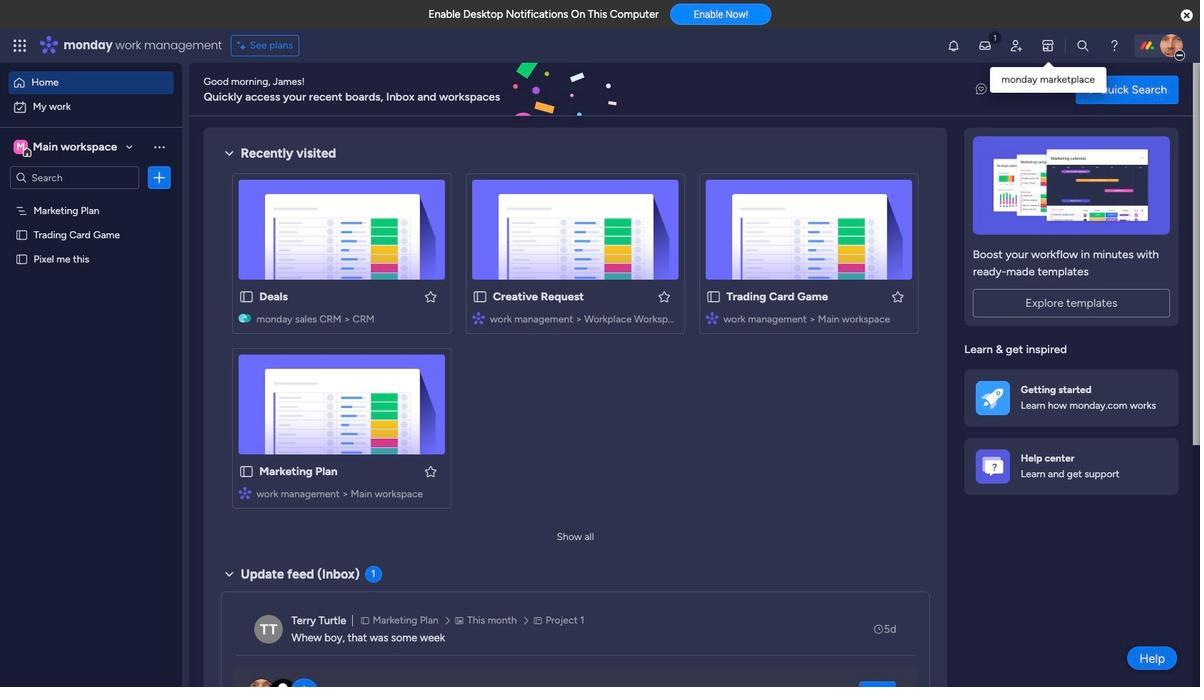 Task type: vqa. For each thing, say whether or not it's contained in the screenshot.
3rd row from the bottom
no



Task type: describe. For each thing, give the bounding box(es) containing it.
close recently visited image
[[221, 145, 238, 162]]

dapulse close image
[[1181, 9, 1193, 23]]

notifications image
[[947, 39, 961, 53]]

terry turtle image
[[254, 616, 283, 644]]

workspace selection element
[[14, 139, 119, 157]]

1 vertical spatial option
[[9, 96, 174, 119]]

invite members image
[[1009, 39, 1024, 53]]

Search in workspace field
[[30, 170, 119, 186]]

help center element
[[964, 438, 1179, 495]]

workspace options image
[[152, 140, 166, 154]]

search everything image
[[1076, 39, 1090, 53]]

select product image
[[13, 39, 27, 53]]

see plans image
[[237, 38, 250, 54]]

james peterson image
[[1160, 34, 1183, 57]]

quick search results list box
[[221, 162, 930, 526]]

1 image
[[989, 29, 1002, 45]]

add to favorites image
[[657, 290, 671, 304]]

getting started element
[[964, 370, 1179, 427]]

1 horizontal spatial public board image
[[239, 289, 254, 305]]



Task type: locate. For each thing, give the bounding box(es) containing it.
workspace image
[[14, 139, 28, 155]]

list box
[[0, 195, 182, 464]]

public board image
[[15, 228, 29, 241], [239, 289, 254, 305]]

0 vertical spatial option
[[9, 71, 174, 94]]

v2 user feedback image
[[976, 82, 987, 98]]

2 vertical spatial option
[[0, 198, 182, 200]]

public board image
[[15, 252, 29, 266], [472, 289, 488, 305], [706, 289, 722, 305], [239, 464, 254, 480]]

options image
[[152, 171, 166, 185]]

0 vertical spatial public board image
[[15, 228, 29, 241]]

option
[[9, 71, 174, 94], [9, 96, 174, 119], [0, 198, 182, 200]]

monday marketplace image
[[1041, 39, 1055, 53]]

help image
[[1107, 39, 1122, 53]]

update feed image
[[978, 39, 992, 53]]

1 element
[[365, 566, 382, 584]]

close update feed (inbox) image
[[221, 566, 238, 584]]

templates image image
[[977, 136, 1166, 235]]

v2 bolt switch image
[[1087, 82, 1096, 98]]

0 horizontal spatial public board image
[[15, 228, 29, 241]]

1 vertical spatial public board image
[[239, 289, 254, 305]]

add to favorites image
[[424, 290, 438, 304], [891, 290, 905, 304], [424, 465, 438, 479]]



